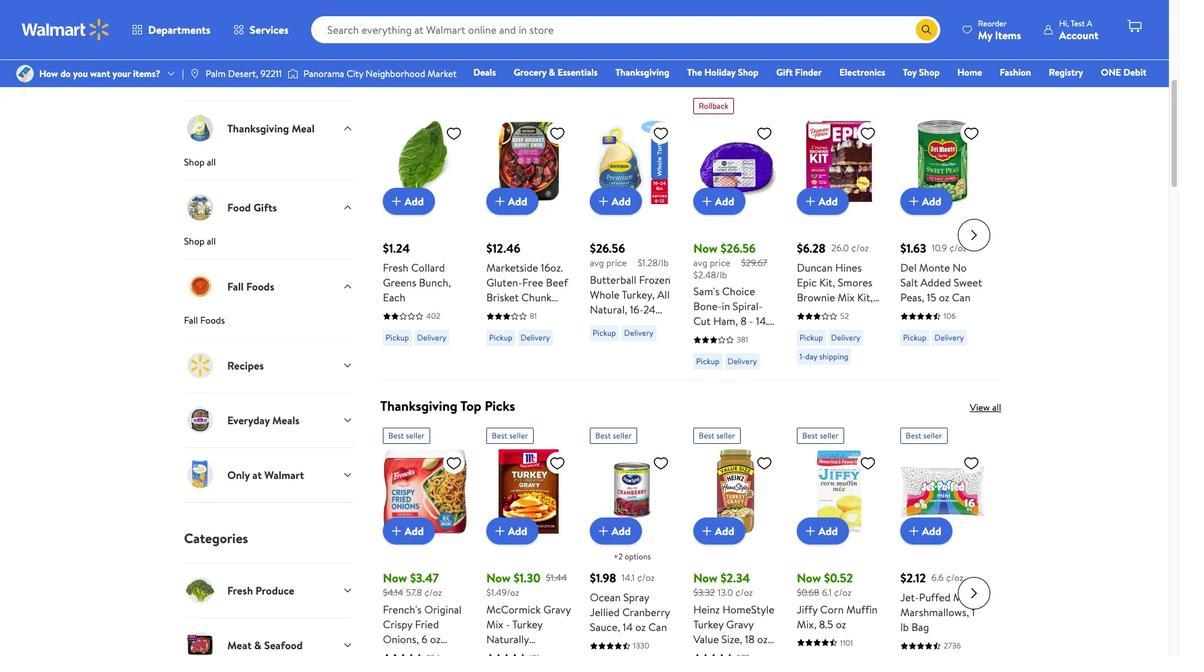 Task type: describe. For each thing, give the bounding box(es) containing it.
one
[[1101, 66, 1121, 79]]

palm
[[206, 67, 226, 80]]

reorder
[[978, 17, 1007, 29]]

meat & seafood
[[227, 639, 303, 654]]

add to favorites list, duncan hines epic kit, smores brownie mix kit, 24.16 oz. image
[[860, 125, 876, 142]]

view
[[970, 401, 990, 415]]

burnt
[[486, 305, 513, 320]]

add to favorites list, heinz homestyle turkey gravy value size, 18 oz jar image
[[756, 456, 773, 472]]

turkey inside "now $2.34 $3.32 13.0 ¢/oz heinz homestyle turkey gravy value size, 18 oz jar"
[[693, 618, 724, 632]]

marshmallows,
[[900, 606, 969, 621]]

$2.12
[[900, 571, 926, 587]]

seller for $2.12
[[923, 430, 942, 442]]

add to cart image for del monte no salt added sweet peas, 15 oz can image
[[906, 194, 922, 210]]

hi,
[[1059, 17, 1069, 29]]

ocean spray jellied cranberry sauce, 14 oz can image
[[590, 450, 675, 535]]

collard
[[411, 261, 445, 276]]

best seller for now $3.47
[[388, 430, 425, 442]]

best seller for now $2.34
[[699, 430, 735, 442]]

shop all link for meal
[[184, 156, 353, 180]]

top
[[460, 397, 481, 416]]

jiffy
[[797, 603, 818, 618]]

neighborhood
[[366, 67, 425, 80]]

best seller for now $0.52
[[802, 430, 839, 442]]

13.0
[[718, 587, 733, 600]]

french's original crispy fried onions, 6 oz salad toppings image
[[383, 450, 467, 535]]

now for now $3.47 $4.14 57.8 ¢/oz french's original crispy fried onions, 6 oz salad toppings
[[383, 571, 407, 587]]

shop now link for first shop now list item from left
[[451, 0, 718, 25]]

registry link
[[1043, 65, 1089, 80]]

pickup down the each at the left of page
[[386, 332, 409, 344]]

gift finder link
[[770, 65, 828, 80]]

account
[[1059, 27, 1099, 42]]

best for now $1.30
[[492, 430, 507, 442]]

categories
[[184, 530, 248, 548]]

registry
[[1049, 66, 1083, 79]]

2 now from the left
[[780, 8, 797, 21]]

delivery down 81
[[521, 332, 550, 344]]

each
[[383, 290, 406, 305]]

can inside $1.63 10.9 ¢/oz del monte no salt added sweet peas, 15 oz can
[[952, 290, 971, 305]]

delivery down 52
[[831, 332, 861, 344]]

naturally inside the $12.46 marketside 16oz. gluten-free beef brisket chunk burnt ends in sauce-naturally smoked
[[518, 320, 561, 335]]

shop all for food gifts
[[184, 235, 216, 248]]

thanksgiving for thanksgiving
[[615, 66, 670, 79]]

add to cart image up $12.46
[[492, 194, 508, 210]]

delivery down 402
[[417, 332, 447, 344]]

delivery left 12
[[624, 327, 654, 339]]

$6.28 26.0 ¢/oz duncan hines epic kit, smores brownie mix kit, 24.16 oz.
[[797, 240, 873, 320]]

ocean
[[590, 591, 621, 606]]

add to favorites list, marketside 16oz. gluten-free beef brisket chunk burnt ends in sauce-naturally smoked image
[[549, 125, 566, 142]]

produce
[[256, 584, 294, 599]]

product group containing $1.98
[[590, 423, 675, 657]]

sam's
[[693, 284, 720, 299]]

add to cart image for now $2.34
[[699, 524, 715, 540]]

everyday
[[227, 413, 270, 428]]

market
[[428, 67, 457, 80]]

best for now $0.52
[[802, 430, 818, 442]]

1 shop now list item from the left
[[443, 0, 726, 35]]

fried
[[415, 618, 439, 632]]

duncan hines epic kit, smores brownie mix kit, 24.16 oz. image
[[797, 120, 882, 205]]

now trending
[[184, 67, 265, 85]]

add to favorites list, french's original crispy fried onions, 6 oz salad toppings image
[[446, 456, 462, 472]]

bone-
[[693, 299, 722, 314]]

$1.98 14.1 ¢/oz ocean spray jellied cranberry sauce, 14 oz can
[[590, 571, 670, 635]]

jiffy corn muffin mix, 8.5 oz image
[[797, 450, 882, 535]]

product group containing now $3.47
[[383, 423, 467, 657]]

add to cart image for now $26.56
[[699, 194, 715, 210]]

add button for heinz homestyle turkey gravy value size, 18 oz jar image
[[693, 518, 745, 545]]

product group containing now $26.56
[[693, 93, 778, 376]]

seller for now $2.34
[[716, 430, 735, 442]]

food gifts button
[[184, 180, 353, 235]]

hines
[[835, 261, 862, 276]]

fresh inside '$1.24 fresh collard greens bunch, each'
[[383, 261, 409, 276]]

oz inside "now $2.34 $3.32 13.0 ¢/oz heinz homestyle turkey gravy value size, 18 oz jar"
[[757, 632, 768, 647]]

in inside sam's choice bone-in spiral- cut ham, 8 - 14.6 lb
[[722, 299, 730, 314]]

 image for panorama
[[287, 67, 298, 81]]

departments button
[[120, 14, 222, 46]]

marketside 16oz. gluten-free beef brisket chunk burnt ends in sauce-naturally smoked image
[[486, 120, 571, 205]]

¢/oz inside $1.63 10.9 ¢/oz del monte no salt added sweet peas, 15 oz can
[[949, 242, 967, 255]]

reorder my items
[[978, 17, 1021, 42]]

3 seller from the left
[[613, 430, 632, 442]]

3 best seller from the left
[[595, 430, 632, 442]]

add for the french's original crispy fried onions, 6 oz salad toppings image
[[405, 524, 424, 539]]

shop now link for second shop now list item from left
[[734, 0, 1001, 25]]

pickup down peas,
[[903, 332, 927, 344]]

want
[[90, 67, 110, 80]]

foods inside "dropdown button"
[[246, 279, 274, 294]]

0 horizontal spatial fall
[[184, 314, 198, 328]]

jet-puffed mini marshmallows, 1 lb bag image
[[900, 450, 985, 535]]

402
[[426, 311, 440, 322]]

mix,
[[797, 618, 816, 632]]

106
[[944, 311, 956, 322]]

 image for palm
[[189, 68, 200, 79]]

product group containing $2.12
[[900, 423, 985, 657]]

food
[[227, 200, 251, 215]]

add to favorites list, del monte no salt added sweet peas, 15 oz can image
[[963, 125, 980, 142]]

meat
[[227, 639, 252, 654]]

add for sam's choice bone-in spiral-cut ham, 8 - 14.6 lb image
[[715, 194, 734, 209]]

1 vertical spatial foods
[[200, 314, 225, 328]]

del
[[900, 261, 917, 276]]

no
[[953, 261, 967, 276]]

$26.56 inside now $26.56 avg price
[[721, 240, 756, 257]]

thanksgiving for thanksgiving top picks
[[380, 397, 458, 416]]

¢/oz inside the $2.12 6.6 ¢/oz jet-puffed mini marshmallows, 1 lb bag
[[946, 572, 964, 585]]

1-day shipping
[[800, 351, 848, 363]]

add to favorites list, butterball frozen whole turkey, all natural, 16-24 lbs., serves 8-12 image
[[653, 125, 669, 142]]

24.16
[[797, 305, 820, 320]]

add to cart image for fresh collard greens bunch, each image
[[388, 194, 405, 210]]

15
[[927, 290, 936, 305]]

product group containing $1.63
[[900, 93, 985, 376]]

add to favorites list, ocean spray jellied cranberry sauce, 14 oz can image
[[653, 456, 669, 472]]

shop now for second shop now list item from left
[[757, 8, 797, 21]]

size,
[[722, 632, 742, 647]]

mix inside the "now $1.30 $1.44 $1.49/oz mccormick gravy mix - turkey naturally flavored, 0.87"
[[486, 618, 503, 632]]

test
[[1071, 17, 1085, 29]]

$1.24 fresh collard greens bunch, each
[[383, 240, 451, 305]]

seller for now $3.47
[[406, 430, 425, 442]]

16-
[[630, 302, 643, 317]]

homestyle
[[723, 603, 775, 618]]

1101
[[840, 638, 853, 649]]

now for now $0.52 $0.68 6.1 ¢/oz jiffy corn muffin mix, 8.5 oz
[[797, 571, 821, 587]]

my
[[978, 27, 992, 42]]

92211
[[260, 67, 282, 80]]

$3.32
[[693, 587, 715, 600]]

departments
[[148, 22, 210, 37]]

toy
[[903, 66, 917, 79]]

2736
[[944, 641, 961, 652]]

2 shop now list item from the left
[[726, 0, 1009, 35]]

$12.46 marketside 16oz. gluten-free beef brisket chunk burnt ends in sauce-naturally smoked
[[486, 240, 568, 350]]

add to cart image for duncan hines epic kit, smores brownie mix kit, 24.16 oz. image
[[802, 194, 819, 210]]

walmart+
[[1106, 85, 1147, 98]]

thanksgiving meal
[[227, 121, 315, 136]]

$12.46
[[486, 240, 521, 257]]

sauce-
[[486, 320, 518, 335]]

0 horizontal spatial kit,
[[819, 276, 835, 290]]

$26.56 avg price
[[590, 240, 627, 270]]

toy shop
[[903, 66, 940, 79]]

oz inside "now $3.47 $4.14 57.8 ¢/oz french's original crispy fried onions, 6 oz salad toppings"
[[430, 632, 441, 647]]

heinz homestyle turkey gravy value size, 18 oz jar image
[[693, 450, 778, 535]]

Walmart Site-Wide search field
[[311, 16, 940, 43]]

spiral-
[[733, 299, 763, 314]]

add to cart image for now $1.30
[[492, 524, 508, 540]]

add button for del monte no salt added sweet peas, 15 oz can image
[[900, 188, 952, 215]]

avg inside $26.56 avg price
[[590, 257, 604, 270]]

electronics link
[[833, 65, 892, 80]]

add to favorites list, jet-puffed mini marshmallows, 1 lb bag image
[[963, 456, 980, 472]]

$1.63 10.9 ¢/oz del monte no salt added sweet peas, 15 oz can
[[900, 240, 982, 305]]

fashion
[[1000, 66, 1031, 79]]

pickup down burnt
[[489, 332, 513, 344]]

¢/oz inside $1.98 14.1 ¢/oz ocean spray jellied cranberry sauce, 14 oz can
[[637, 572, 655, 585]]

now for now $26.56 avg price
[[693, 240, 718, 257]]

add button for sam's choice bone-in spiral-cut ham, 8 - 14.6 lb image
[[693, 188, 745, 215]]

toppings
[[410, 647, 451, 657]]

search icon image
[[921, 24, 932, 35]]

+2
[[614, 552, 623, 563]]

now $1.30 $1.44 $1.49/oz mccormick gravy mix - turkey naturally flavored, 0.87
[[486, 571, 571, 657]]

$26.56 inside $26.56 avg price
[[590, 240, 625, 257]]

brisket
[[486, 290, 519, 305]]

butterball frozen whole turkey, all natural, 16-24 lbs., serves 8-12 image
[[590, 120, 675, 205]]

add button for marketside 16oz. gluten-free beef brisket chunk burnt ends in sauce-naturally smoked image
[[486, 188, 538, 215]]

fresh produce
[[227, 584, 294, 599]]

add button for duncan hines epic kit, smores brownie mix kit, 24.16 oz. image
[[797, 188, 849, 215]]

1 horizontal spatial kit,
[[857, 290, 873, 305]]

deals link
[[467, 65, 502, 80]]

add to cart image for jiffy corn muffin mix, 8.5 oz image
[[802, 524, 819, 540]]

now for now $2.34 $3.32 13.0 ¢/oz heinz homestyle turkey gravy value size, 18 oz jar
[[693, 571, 718, 587]]

add to cart image for ocean spray jellied cranberry sauce, 14 oz can image
[[595, 524, 612, 540]]

8-
[[644, 317, 654, 332]]

the
[[687, 66, 702, 79]]

bunch,
[[419, 276, 451, 290]]

add to cart image for now $3.47
[[388, 524, 405, 540]]

¢/oz inside "now $2.34 $3.32 13.0 ¢/oz heinz homestyle turkey gravy value size, 18 oz jar"
[[735, 587, 753, 600]]

seller for now $1.30
[[509, 430, 528, 442]]

puffed
[[919, 591, 951, 606]]

lb inside the $2.12 6.6 ¢/oz jet-puffed mini marshmallows, 1 lb bag
[[900, 621, 909, 635]]

avg inside now $26.56 avg price
[[693, 257, 708, 270]]

mini
[[953, 591, 973, 606]]

serves
[[610, 317, 641, 332]]

add button for fresh collard greens bunch, each image
[[383, 188, 435, 215]]

oz inside now $0.52 $0.68 6.1 ¢/oz jiffy corn muffin mix, 8.5 oz
[[836, 618, 846, 632]]



Task type: locate. For each thing, give the bounding box(es) containing it.
best seller down thanksgiving top picks
[[388, 430, 425, 442]]

add button up 10.9
[[900, 188, 952, 215]]

view all link
[[970, 401, 1001, 415]]

now inside now $26.56 avg price
[[693, 240, 718, 257]]

0 horizontal spatial &
[[254, 639, 262, 654]]

add for jet-puffed mini marshmallows, 1 lb bag image
[[922, 524, 941, 539]]

0 horizontal spatial thanksgiving
[[227, 121, 289, 136]]

can inside $1.98 14.1 ¢/oz ocean spray jellied cranberry sauce, 14 oz can
[[648, 621, 667, 635]]

gifts
[[254, 200, 277, 215]]

add button up $26.56 avg price
[[590, 188, 642, 215]]

1 horizontal spatial shop now link
[[734, 0, 1001, 25]]

¢/oz inside now $0.52 $0.68 6.1 ¢/oz jiffy corn muffin mix, 8.5 oz
[[834, 587, 852, 600]]

2 horizontal spatial thanksgiving
[[615, 66, 670, 79]]

seller down picks
[[509, 430, 528, 442]]

shipping
[[819, 351, 848, 363]]

can up 106
[[952, 290, 971, 305]]

1 horizontal spatial now
[[780, 8, 797, 21]]

walmart image
[[22, 19, 110, 41]]

in left the spiral-
[[722, 299, 730, 314]]

now $3.47 $4.14 57.8 ¢/oz french's original crispy fried onions, 6 oz salad toppings
[[383, 571, 462, 657]]

18
[[745, 632, 755, 647]]

- up flavored,
[[506, 618, 510, 632]]

thanksgiving for thanksgiving meal
[[227, 121, 289, 136]]

gravy down 13.0
[[726, 618, 754, 632]]

5 seller from the left
[[820, 430, 839, 442]]

jet-
[[900, 591, 919, 606]]

mix up flavored,
[[486, 618, 503, 632]]

0 vertical spatial foods
[[246, 279, 274, 294]]

now $26.56 avg price
[[693, 240, 756, 270]]

add to favorites list, sam's choice bone-in spiral-cut ham, 8 - 14.6 lb image
[[756, 125, 773, 142]]

brownie
[[797, 290, 835, 305]]

in inside the $12.46 marketside 16oz. gluten-free beef brisket chunk burnt ends in sauce-naturally smoked
[[540, 305, 549, 320]]

electronics
[[840, 66, 885, 79]]

¢/oz right 6.1
[[834, 587, 852, 600]]

price inside $26.56 avg price
[[606, 257, 627, 270]]

1 vertical spatial mix
[[486, 618, 503, 632]]

oz inside $1.98 14.1 ¢/oz ocean spray jellied cranberry sauce, 14 oz can
[[635, 621, 646, 635]]

2 avg from the left
[[693, 257, 708, 270]]

1 horizontal spatial in
[[722, 299, 730, 314]]

mccormick gravy mix - turkey naturally flavored, 0.87 oz gravies image
[[486, 450, 571, 535]]

price inside now $26.56 avg price
[[710, 257, 730, 270]]

at
[[252, 468, 262, 483]]

best seller up jiffy corn muffin mix, 8.5 oz image
[[802, 430, 839, 442]]

add for duncan hines epic kit, smores brownie mix kit, 24.16 oz. image
[[819, 194, 838, 209]]

all for food
[[207, 235, 216, 248]]

now left 13.0
[[693, 571, 718, 587]]

best up ocean spray jellied cranberry sauce, 14 oz can image
[[595, 430, 611, 442]]

add for jiffy corn muffin mix, 8.5 oz image
[[819, 524, 838, 539]]

add for ocean spray jellied cranberry sauce, 14 oz can image
[[612, 524, 631, 539]]

1 now from the left
[[496, 8, 513, 21]]

grocery & essentials link
[[508, 65, 604, 80]]

shop now link up electronics link
[[734, 0, 1001, 25]]

 image
[[16, 65, 34, 83]]

add for fresh collard greens bunch, each image
[[405, 194, 424, 209]]

1 horizontal spatial lb
[[900, 621, 909, 635]]

greens
[[383, 276, 416, 290]]

6 seller from the left
[[923, 430, 942, 442]]

product group containing now $0.52
[[797, 423, 882, 657]]

now right |
[[184, 67, 211, 85]]

0 vertical spatial &
[[549, 66, 555, 79]]

avg
[[590, 257, 604, 270], [693, 257, 708, 270]]

mix inside the $6.28 26.0 ¢/oz duncan hines epic kit, smores brownie mix kit, 24.16 oz.
[[838, 290, 855, 305]]

gravy down $1.44
[[543, 603, 571, 618]]

6.1
[[822, 587, 832, 600]]

1
[[972, 606, 975, 621]]

turkey inside the "now $1.30 $1.44 $1.49/oz mccormick gravy mix - turkey naturally flavored, 0.87"
[[512, 618, 543, 632]]

jellied
[[590, 606, 620, 621]]

24
[[643, 302, 656, 317]]

0 vertical spatial all
[[207, 156, 216, 169]]

seller up heinz homestyle turkey gravy value size, 18 oz jar image
[[716, 430, 735, 442]]

1 horizontal spatial avg
[[693, 257, 708, 270]]

add to favorites list, mccormick gravy mix - turkey naturally flavored, 0.87 oz gravies image
[[549, 456, 566, 472]]

6
[[422, 632, 428, 647]]

0 vertical spatial lb
[[693, 329, 702, 344]]

best for $2.12
[[906, 430, 922, 442]]

ham,
[[713, 314, 738, 329]]

1 vertical spatial can
[[648, 621, 667, 635]]

add button up +2 in the right of the page
[[590, 518, 642, 545]]

shop all link down thanksgiving meal
[[184, 156, 353, 180]]

0 horizontal spatial turkey
[[512, 618, 543, 632]]

finder
[[795, 66, 822, 79]]

add to cart image for jet-puffed mini marshmallows, 1 lb bag image
[[906, 524, 922, 540]]

0 vertical spatial -
[[749, 314, 753, 329]]

 image right |
[[189, 68, 200, 79]]

best seller up jet-puffed mini marshmallows, 1 lb bag image
[[906, 430, 942, 442]]

gift finder
[[776, 66, 822, 79]]

best up heinz homestyle turkey gravy value size, 18 oz jar image
[[699, 430, 715, 442]]

add to cart image up $1.49/oz
[[492, 524, 508, 540]]

peas,
[[900, 290, 924, 305]]

now
[[184, 67, 211, 85], [693, 240, 718, 257], [383, 571, 407, 587], [486, 571, 511, 587], [693, 571, 718, 587], [797, 571, 821, 587]]

2 shop now link from the left
[[734, 0, 1001, 25]]

1 vertical spatial all
[[207, 235, 216, 248]]

shop all for thanksgiving meal
[[184, 156, 216, 169]]

onions,
[[383, 632, 419, 647]]

day
[[805, 351, 817, 363]]

shop all link down gifts
[[184, 235, 353, 259]]

add to cart image up $26.56 avg price
[[595, 194, 612, 210]]

1 horizontal spatial fresh
[[383, 261, 409, 276]]

cart contains 0 items total amount $0.00 image
[[1126, 18, 1143, 35]]

5 best from the left
[[802, 430, 818, 442]]

add button for jiffy corn muffin mix, 8.5 oz image
[[797, 518, 849, 545]]

add to cart image
[[388, 194, 405, 210], [802, 194, 819, 210], [906, 194, 922, 210], [595, 524, 612, 540], [802, 524, 819, 540], [906, 524, 922, 540]]

fresh inside dropdown button
[[227, 584, 253, 599]]

now for now trending
[[184, 67, 211, 85]]

pickup
[[593, 327, 616, 339], [386, 332, 409, 344], [489, 332, 513, 344], [800, 332, 823, 344], [903, 332, 927, 344], [696, 356, 720, 368]]

0 vertical spatial mix
[[838, 290, 855, 305]]

add up +2 in the right of the page
[[612, 524, 631, 539]]

only at walmart
[[227, 468, 304, 483]]

now up the gift
[[780, 8, 797, 21]]

product group containing $6.28
[[797, 93, 882, 376]]

0 horizontal spatial shop now link
[[451, 0, 718, 25]]

shop now for first shop now list item from left
[[473, 8, 513, 21]]

0 vertical spatial naturally
[[518, 320, 561, 335]]

oz
[[939, 290, 950, 305], [836, 618, 846, 632], [635, 621, 646, 635], [430, 632, 441, 647], [757, 632, 768, 647]]

naturally down chunk
[[518, 320, 561, 335]]

0 horizontal spatial  image
[[189, 68, 200, 79]]

crispy
[[383, 618, 412, 632]]

0 vertical spatial fall
[[227, 279, 244, 294]]

- inside the "now $1.30 $1.44 $1.49/oz mccormick gravy mix - turkey naturally flavored, 0.87"
[[506, 618, 510, 632]]

fresh collard greens bunch, each image
[[383, 120, 467, 205]]

add up now $26.56 avg price
[[715, 194, 734, 209]]

52
[[840, 311, 849, 322]]

1 vertical spatial shop all
[[184, 235, 216, 248]]

add up $12.46
[[508, 194, 527, 209]]

add to cart image up $0.68
[[802, 524, 819, 540]]

add for marketside 16oz. gluten-free beef brisket chunk burnt ends in sauce-naturally smoked image
[[508, 194, 527, 209]]

shop all link for gifts
[[184, 235, 353, 259]]

the holiday shop link
[[681, 65, 765, 80]]

lb inside sam's choice bone-in spiral- cut ham, 8 - 14.6 lb
[[693, 329, 702, 344]]

thanksgiving down walmart site-wide search box
[[615, 66, 670, 79]]

0 horizontal spatial gravy
[[543, 603, 571, 618]]

add for heinz homestyle turkey gravy value size, 18 oz jar image
[[715, 524, 734, 539]]

naturally inside the "now $1.30 $1.44 $1.49/oz mccormick gravy mix - turkey naturally flavored, 0.87"
[[486, 632, 529, 647]]

best seller up heinz homestyle turkey gravy value size, 18 oz jar image
[[699, 430, 735, 442]]

¢/oz right 10.9
[[949, 242, 967, 255]]

$1.28/lb
[[638, 257, 669, 270]]

shop all
[[184, 156, 216, 169], [184, 235, 216, 248]]

add button
[[383, 188, 435, 215], [486, 188, 538, 215], [590, 188, 642, 215], [693, 188, 745, 215], [797, 188, 849, 215], [900, 188, 952, 215], [383, 518, 435, 545], [486, 518, 538, 545], [590, 518, 642, 545], [693, 518, 745, 545], [797, 518, 849, 545], [900, 518, 952, 545]]

1 shop now from the left
[[473, 8, 513, 21]]

0 horizontal spatial foods
[[200, 314, 225, 328]]

 image
[[287, 67, 298, 81], [189, 68, 200, 79]]

best seller for $2.12
[[906, 430, 942, 442]]

how do you want your items?
[[39, 67, 160, 80]]

add for butterball frozen whole turkey, all natural, 16-24 lbs., serves 8-12 image
[[612, 194, 631, 209]]

seller down thanksgiving top picks
[[406, 430, 425, 442]]

delivery
[[624, 327, 654, 339], [417, 332, 447, 344], [521, 332, 550, 344], [831, 332, 861, 344], [935, 332, 964, 344], [728, 356, 757, 368]]

list
[[160, 0, 1009, 35]]

do
[[60, 67, 71, 80]]

debit
[[1124, 66, 1147, 79]]

seafood
[[264, 639, 303, 654]]

1 vertical spatial &
[[254, 639, 262, 654]]

Search search field
[[311, 16, 940, 43]]

next slide for product carousel list image
[[958, 577, 990, 610]]

0 horizontal spatial can
[[648, 621, 667, 635]]

now inside the "now $1.30 $1.44 $1.49/oz mccormick gravy mix - turkey naturally flavored, 0.87"
[[486, 571, 511, 587]]

thanksgiving left top
[[380, 397, 458, 416]]

14.6
[[756, 314, 774, 329]]

2 shop all from the top
[[184, 235, 216, 248]]

best seller for now $1.30
[[492, 430, 528, 442]]

grocery & essentials
[[514, 66, 598, 79]]

product group containing $12.46
[[486, 93, 571, 376]]

cut
[[693, 314, 711, 329]]

2 price from the left
[[710, 257, 730, 270]]

fall
[[227, 279, 244, 294], [184, 314, 198, 328]]

seller up jiffy corn muffin mix, 8.5 oz image
[[820, 430, 839, 442]]

now for now $1.30 $1.44 $1.49/oz mccormick gravy mix - turkey naturally flavored, 0.87
[[486, 571, 511, 587]]

seller for now $0.52
[[820, 430, 839, 442]]

1 vertical spatial fall foods
[[184, 314, 225, 328]]

best down thanksgiving top picks
[[388, 430, 404, 442]]

mix
[[838, 290, 855, 305], [486, 618, 503, 632]]

3 best from the left
[[595, 430, 611, 442]]

1 horizontal spatial price
[[710, 257, 730, 270]]

1 vertical spatial -
[[506, 618, 510, 632]]

turkey up flavored,
[[512, 618, 543, 632]]

epic
[[797, 276, 817, 290]]

add up 10.9
[[922, 194, 941, 209]]

0 vertical spatial shop all
[[184, 156, 216, 169]]

deals
[[473, 66, 496, 79]]

1 horizontal spatial mix
[[838, 290, 855, 305]]

best seller down picks
[[492, 430, 528, 442]]

2 shop now from the left
[[757, 8, 797, 21]]

0 horizontal spatial now
[[496, 8, 513, 21]]

next slide for product carousel list image
[[958, 219, 990, 252]]

best down picks
[[492, 430, 507, 442]]

1 horizontal spatial &
[[549, 66, 555, 79]]

monte
[[919, 261, 950, 276]]

fashion link
[[994, 65, 1037, 80]]

4 seller from the left
[[716, 430, 735, 442]]

oz right 15
[[939, 290, 950, 305]]

add up $0.52
[[819, 524, 838, 539]]

mccormick
[[486, 603, 541, 618]]

shop now up the gift
[[757, 8, 797, 21]]

1 turkey from the left
[[512, 618, 543, 632]]

recipes
[[227, 359, 264, 374]]

$1.98
[[590, 571, 616, 587]]

1 shop all link from the top
[[184, 156, 353, 180]]

1 horizontal spatial can
[[952, 290, 971, 305]]

0 horizontal spatial lb
[[693, 329, 702, 344]]

1 horizontal spatial foods
[[246, 279, 274, 294]]

meat & seafood button
[[184, 619, 353, 657]]

delivery down 106
[[935, 332, 964, 344]]

add to cart image up '$6.28'
[[802, 194, 819, 210]]

delivery down 381
[[728, 356, 757, 368]]

add for mccormick gravy mix - turkey naturally flavored, 0.87 oz gravies image
[[508, 524, 527, 539]]

1 horizontal spatial -
[[749, 314, 753, 329]]

price up the butterball
[[606, 257, 627, 270]]

now left $3.47 on the bottom left
[[383, 571, 407, 587]]

avg up sam's
[[693, 257, 708, 270]]

add to favorites list, jiffy corn muffin mix, 8.5 oz image
[[860, 456, 876, 472]]

sam's choice bone-in spiral-cut ham, 8 - 14.6 lb image
[[693, 120, 778, 205]]

butterball frozen whole turkey, all natural, 16-24 lbs., serves 8-12
[[590, 273, 671, 332]]

 image right 92211
[[287, 67, 298, 81]]

¢/oz inside the $6.28 26.0 ¢/oz duncan hines epic kit, smores brownie mix kit, 24.16 oz.
[[851, 242, 869, 255]]

$0.68
[[797, 587, 819, 600]]

add button up $0.52
[[797, 518, 849, 545]]

1 vertical spatial fresh
[[227, 584, 253, 599]]

flavored,
[[486, 647, 529, 657]]

add up $1.30
[[508, 524, 527, 539]]

add button for the french's original crispy fried onions, 6 oz salad toppings image
[[383, 518, 435, 545]]

list containing shop now
[[160, 0, 1009, 35]]

oz inside $1.63 10.9 ¢/oz del monte no salt added sweet peas, 15 oz can
[[939, 290, 950, 305]]

5 best seller from the left
[[802, 430, 839, 442]]

pickup down cut
[[696, 356, 720, 368]]

1 shop now link from the left
[[451, 0, 718, 25]]

only
[[227, 468, 250, 483]]

1 vertical spatial thanksgiving
[[227, 121, 289, 136]]

your
[[113, 67, 131, 80]]

14
[[623, 621, 633, 635]]

add for del monte no salt added sweet peas, 15 oz can image
[[922, 194, 941, 209]]

2 best seller from the left
[[492, 430, 528, 442]]

0 vertical spatial can
[[952, 290, 971, 305]]

2 best from the left
[[492, 430, 507, 442]]

1 vertical spatial shop all link
[[184, 235, 353, 259]]

2 turkey from the left
[[693, 618, 724, 632]]

2 vertical spatial all
[[992, 401, 1001, 415]]

6 best seller from the left
[[906, 430, 942, 442]]

1 best from the left
[[388, 430, 404, 442]]

0 horizontal spatial price
[[606, 257, 627, 270]]

pickup up "day"
[[800, 332, 823, 344]]

shop now list item
[[443, 0, 726, 35], [726, 0, 1009, 35]]

1 seller from the left
[[406, 430, 425, 442]]

add button up '$6.28'
[[797, 188, 849, 215]]

oz right 18 in the right of the page
[[757, 632, 768, 647]]

1 vertical spatial naturally
[[486, 632, 529, 647]]

add up $26.56 avg price
[[612, 194, 631, 209]]

home link
[[951, 65, 988, 80]]

fall foods inside "dropdown button"
[[227, 279, 274, 294]]

¢/oz right the 6.6
[[946, 572, 964, 585]]

2 $26.56 from the left
[[721, 240, 756, 257]]

add button for butterball frozen whole turkey, all natural, 16-24 lbs., serves 8-12 image
[[590, 188, 642, 215]]

price up sam's
[[710, 257, 730, 270]]

1 horizontal spatial shop now
[[757, 8, 797, 21]]

best up jiffy corn muffin mix, 8.5 oz image
[[802, 430, 818, 442]]

oz right the '6'
[[430, 632, 441, 647]]

0 horizontal spatial $26.56
[[590, 240, 625, 257]]

0 horizontal spatial shop now
[[473, 8, 513, 21]]

¢/oz inside "now $3.47 $4.14 57.8 ¢/oz french's original crispy fried onions, 6 oz salad toppings"
[[424, 587, 442, 600]]

seller up ocean spray jellied cranberry sauce, 14 oz can image
[[613, 430, 632, 442]]

1 $26.56 from the left
[[590, 240, 625, 257]]

& inside dropdown button
[[254, 639, 262, 654]]

add to cart image
[[492, 194, 508, 210], [595, 194, 612, 210], [699, 194, 715, 210], [388, 524, 405, 540], [492, 524, 508, 540], [699, 524, 715, 540]]

1 price from the left
[[606, 257, 627, 270]]

pickup down natural,
[[593, 327, 616, 339]]

1 horizontal spatial turkey
[[693, 618, 724, 632]]

$1.49/oz
[[486, 587, 519, 600]]

add up the 6.6
[[922, 524, 941, 539]]

fresh down $1.24
[[383, 261, 409, 276]]

avg up the butterball
[[590, 257, 604, 270]]

add button for jet-puffed mini marshmallows, 1 lb bag image
[[900, 518, 952, 545]]

0 horizontal spatial fall foods
[[184, 314, 225, 328]]

1 horizontal spatial  image
[[287, 67, 298, 81]]

add button up $2.34 on the right bottom of page
[[693, 518, 745, 545]]

1 best seller from the left
[[388, 430, 425, 442]]

1 horizontal spatial fall foods
[[227, 279, 274, 294]]

4 best from the left
[[699, 430, 715, 442]]

1 horizontal spatial thanksgiving
[[380, 397, 458, 416]]

add up $2.34 on the right bottom of page
[[715, 524, 734, 539]]

add button for mccormick gravy mix - turkey naturally flavored, 0.87 oz gravies image
[[486, 518, 538, 545]]

add to cart image up $1.98
[[595, 524, 612, 540]]

best for now $3.47
[[388, 430, 404, 442]]

shop now up deals
[[473, 8, 513, 21]]

whole
[[590, 287, 620, 302]]

& right meat
[[254, 639, 262, 654]]

add to favorites list, fresh collard greens bunch, each image
[[446, 125, 462, 142]]

2 vertical spatial thanksgiving
[[380, 397, 458, 416]]

¢/oz up homestyle
[[735, 587, 753, 600]]

now up $2.48/lb at right top
[[693, 240, 718, 257]]

value
[[693, 632, 719, 647]]

0 horizontal spatial avg
[[590, 257, 604, 270]]

gravy
[[543, 603, 571, 618], [726, 618, 754, 632]]

add button up $1.24
[[383, 188, 435, 215]]

now inside now $0.52 $0.68 6.1 ¢/oz jiffy corn muffin mix, 8.5 oz
[[797, 571, 821, 587]]

add button up $1.30
[[486, 518, 538, 545]]

kit,
[[819, 276, 835, 290], [857, 290, 873, 305]]

hi, test a account
[[1059, 17, 1099, 42]]

thanksgiving
[[615, 66, 670, 79], [227, 121, 289, 136], [380, 397, 458, 416]]

add up $3.47 on the bottom left
[[405, 524, 424, 539]]

best up jet-puffed mini marshmallows, 1 lb bag image
[[906, 430, 922, 442]]

0 horizontal spatial mix
[[486, 618, 503, 632]]

1 horizontal spatial $26.56
[[721, 240, 756, 257]]

now inside "now $3.47 $4.14 57.8 ¢/oz french's original crispy fried onions, 6 oz salad toppings"
[[383, 571, 407, 587]]

1 vertical spatial lb
[[900, 621, 909, 635]]

in
[[722, 299, 730, 314], [540, 305, 549, 320]]

0 vertical spatial fresh
[[383, 261, 409, 276]]

- right 8
[[749, 314, 753, 329]]

0 horizontal spatial in
[[540, 305, 549, 320]]

0 horizontal spatial -
[[506, 618, 510, 632]]

best seller up ocean spray jellied cranberry sauce, 14 oz can image
[[595, 430, 632, 442]]

add to cart image up $1.63 at the right
[[906, 194, 922, 210]]

now inside "now $2.34 $3.32 13.0 ¢/oz heinz homestyle turkey gravy value size, 18 oz jar"
[[693, 571, 718, 587]]

meal
[[292, 121, 315, 136]]

1 vertical spatial fall
[[184, 314, 198, 328]]

list item
[[160, 0, 443, 35]]

¢/oz right the 26.0
[[851, 242, 869, 255]]

product group containing now $1.30
[[486, 423, 571, 657]]

0 vertical spatial thanksgiving
[[615, 66, 670, 79]]

thanksgiving inside dropdown button
[[227, 121, 289, 136]]

product group containing $1.24
[[383, 93, 467, 376]]

2 seller from the left
[[509, 430, 528, 442]]

0 horizontal spatial fresh
[[227, 584, 253, 599]]

& for meat
[[254, 639, 262, 654]]

0 vertical spatial shop all link
[[184, 156, 353, 180]]

thanksgiving left meal
[[227, 121, 289, 136]]

gravy inside the "now $1.30 $1.44 $1.49/oz mccormick gravy mix - turkey naturally flavored, 0.87"
[[543, 603, 571, 618]]

spray
[[623, 591, 649, 606]]

naturally
[[518, 320, 561, 335], [486, 632, 529, 647]]

fall inside "dropdown button"
[[227, 279, 244, 294]]

all for thanksgiving
[[207, 156, 216, 169]]

fresh left 'produce'
[[227, 584, 253, 599]]

1 horizontal spatial fall
[[227, 279, 244, 294]]

6 best from the left
[[906, 430, 922, 442]]

toy shop link
[[897, 65, 946, 80]]

choice
[[722, 284, 755, 299]]

foods
[[246, 279, 274, 294], [200, 314, 225, 328]]

4 best seller from the left
[[699, 430, 735, 442]]

in right 81
[[540, 305, 549, 320]]

0 vertical spatial fall foods
[[227, 279, 274, 294]]

2 shop all link from the top
[[184, 235, 353, 259]]

- inside sam's choice bone-in spiral- cut ham, 8 - 14.6 lb
[[749, 314, 753, 329]]

oz right 14 at the right of page
[[635, 621, 646, 635]]

butterball
[[590, 273, 637, 287]]

del monte no salt added sweet peas, 15 oz can image
[[900, 120, 985, 205]]

add button for ocean spray jellied cranberry sauce, 14 oz can image
[[590, 518, 642, 545]]

add to cart image up $3.32 on the right bottom
[[699, 524, 715, 540]]

product group
[[383, 93, 467, 376], [486, 93, 571, 376], [590, 93, 675, 376], [693, 93, 778, 376], [797, 93, 882, 376], [900, 93, 985, 376], [383, 423, 467, 657], [486, 423, 571, 657], [590, 423, 675, 657], [693, 423, 778, 657], [797, 423, 882, 657], [900, 423, 985, 657]]

$0.52
[[824, 571, 853, 587]]

picks
[[485, 397, 515, 416]]

1 shop all from the top
[[184, 156, 216, 169]]

product group containing $26.56
[[590, 93, 675, 376]]

mix up 52
[[838, 290, 855, 305]]

gravy inside "now $2.34 $3.32 13.0 ¢/oz heinz homestyle turkey gravy value size, 18 oz jar"
[[726, 618, 754, 632]]

add up the 26.0
[[819, 194, 838, 209]]

turkey,
[[622, 287, 655, 302]]

16oz.
[[541, 261, 563, 276]]

product group containing now $2.34
[[693, 423, 778, 657]]

items
[[995, 27, 1021, 42]]

¢/oz right 57.8 at the left of page
[[424, 587, 442, 600]]

1 avg from the left
[[590, 257, 604, 270]]

add button up now $26.56 avg price
[[693, 188, 745, 215]]

options
[[625, 552, 651, 563]]

add to cart image up $1.24
[[388, 194, 405, 210]]

thanksgiving link
[[609, 65, 676, 80]]

$26.56 up the butterball
[[590, 240, 625, 257]]

best for now $2.34
[[699, 430, 715, 442]]

& for grocery
[[549, 66, 555, 79]]

1 horizontal spatial gravy
[[726, 618, 754, 632]]

oz right 8.5
[[836, 618, 846, 632]]

free
[[522, 276, 543, 290]]



Task type: vqa. For each thing, say whether or not it's contained in the screenshot.
'8-'
yes



